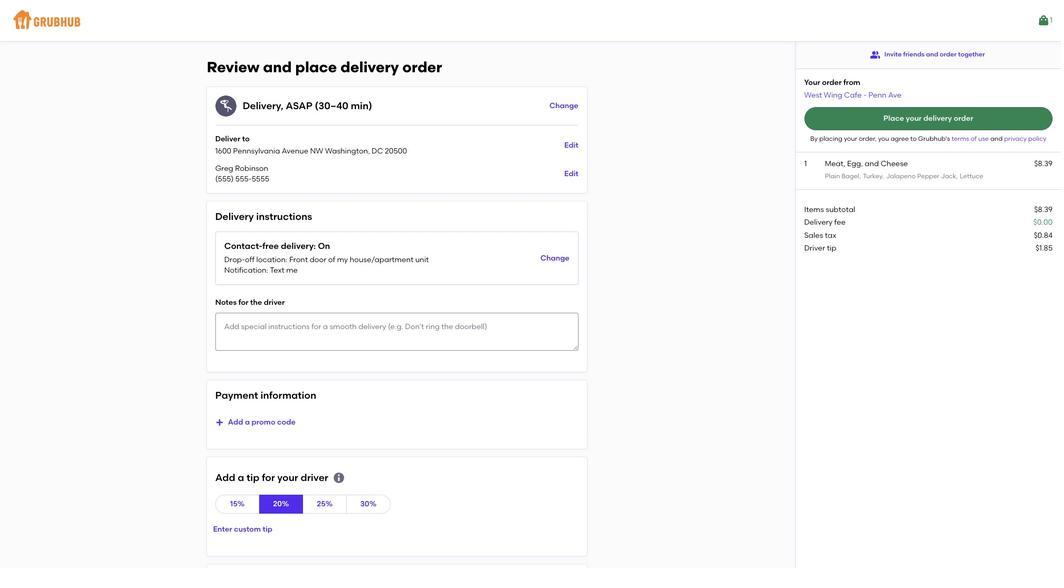 Task type: describe. For each thing, give the bounding box(es) containing it.
555-
[[235, 175, 252, 184]]

and right use
[[991, 135, 1003, 143]]

1 horizontal spatial to
[[911, 135, 917, 143]]

you
[[878, 135, 889, 143]]

place
[[295, 58, 337, 76]]

unit
[[415, 256, 429, 264]]

the
[[250, 299, 262, 308]]

and inside button
[[926, 51, 939, 58]]

avenue
[[282, 147, 308, 156]]

meat,
[[825, 160, 846, 169]]

greg
[[215, 164, 233, 173]]

terms
[[952, 135, 969, 143]]

15% button
[[215, 495, 260, 514]]

and up turkey
[[865, 160, 879, 169]]

0 horizontal spatial for
[[238, 299, 249, 308]]

by placing your order, you agree to grubhub's terms of use and privacy policy
[[811, 135, 1047, 143]]

$8.39 for $8.39
[[1035, 205, 1053, 214]]

driver tip
[[804, 244, 837, 253]]

your order from west wing cafe - penn ave
[[804, 78, 902, 100]]

delivery , asap (30–40 min)
[[243, 100, 372, 112]]

free
[[262, 242, 279, 252]]

delivery inside place your delivery order button
[[924, 114, 952, 123]]

policy
[[1029, 135, 1047, 143]]

Notes for the driver text field
[[215, 313, 579, 351]]

tax
[[825, 231, 837, 240]]

agree
[[891, 135, 909, 143]]

change button for drop-off location:
[[541, 249, 570, 268]]

30%
[[360, 500, 377, 509]]

$0.00
[[1034, 218, 1053, 227]]

edit button for greg robinson (555) 555-5555
[[564, 165, 579, 184]]

plain
[[825, 172, 840, 180]]

place your delivery order button
[[804, 107, 1053, 130]]

enter custom tip button
[[209, 521, 277, 540]]

add for add a promo code
[[228, 418, 243, 427]]

to inside deliver to 1600 pennsylvania avenue nw washington , dc 20500
[[242, 135, 250, 143]]

nw
[[310, 147, 323, 156]]

pepper
[[917, 172, 940, 180]]

edit for deliver to 1600 pennsylvania avenue nw washington , dc 20500
[[564, 141, 579, 150]]

notes for the driver
[[215, 299, 285, 308]]

turkey
[[863, 172, 883, 180]]

place your delivery order
[[884, 114, 974, 123]]

20% button
[[259, 495, 303, 514]]

1 vertical spatial driver
[[301, 472, 328, 484]]

on
[[318, 242, 330, 252]]

order inside your order from west wing cafe - penn ave
[[822, 78, 842, 87]]

deliver to 1600 pennsylvania avenue nw washington , dc 20500
[[215, 135, 407, 156]]

location:
[[256, 256, 288, 264]]

0 vertical spatial tip
[[827, 244, 837, 253]]

-
[[864, 91, 867, 100]]

20%
[[273, 500, 289, 509]]

pennsylvania
[[233, 147, 280, 156]]

egg,
[[847, 160, 863, 169]]

a for promo
[[245, 418, 250, 427]]

contact-free delivery : on drop-off location: front door of my house/apartment unit notification: text me
[[224, 242, 429, 275]]

place
[[884, 114, 904, 123]]

ave
[[889, 91, 902, 100]]

svg image
[[333, 472, 345, 485]]

meat, egg, and cheese
[[825, 160, 908, 169]]

order,
[[859, 135, 877, 143]]

delivery instructions
[[215, 211, 312, 223]]

$1.85
[[1036, 244, 1053, 253]]

use
[[979, 135, 989, 143]]

together
[[958, 51, 985, 58]]

of inside 'contact-free delivery : on drop-off location: front door of my house/apartment unit notification: text me'
[[328, 256, 335, 264]]

jalapeno
[[886, 172, 916, 180]]

and left place at the top
[[263, 58, 292, 76]]

privacy policy link
[[1004, 135, 1047, 143]]

contact-
[[224, 242, 262, 252]]

(555)
[[215, 175, 234, 184]]

notes
[[215, 299, 237, 308]]

information
[[261, 390, 316, 402]]

placing
[[820, 135, 843, 143]]

add for add a tip for your driver
[[215, 472, 235, 484]]

payment information
[[215, 390, 316, 402]]

invite friends and order together button
[[870, 45, 985, 64]]

west
[[804, 91, 822, 100]]

friends
[[903, 51, 925, 58]]

15%
[[230, 500, 245, 509]]

house/apartment
[[350, 256, 414, 264]]

enter
[[213, 525, 232, 534]]

greg robinson (555) 555-5555
[[215, 164, 269, 184]]

30% button
[[346, 495, 391, 514]]

add a promo code
[[228, 418, 296, 427]]

20500
[[385, 147, 407, 156]]

$0.84
[[1034, 231, 1053, 240]]

front
[[289, 256, 308, 264]]

your inside button
[[906, 114, 922, 123]]

1 button
[[1038, 11, 1053, 30]]

change for asap (30–40 min)
[[550, 101, 579, 110]]

instructions
[[256, 211, 312, 223]]

lettuce
[[960, 172, 984, 180]]



Task type: vqa. For each thing, say whether or not it's contained in the screenshot.
a
yes



Task type: locate. For each thing, give the bounding box(es) containing it.
tip right custom
[[263, 525, 273, 534]]

from
[[844, 78, 861, 87]]

0 vertical spatial $8.39
[[1035, 160, 1053, 169]]

of left use
[[971, 135, 977, 143]]

$8.39 inside $8.39 plain bagel turkey jalapeno pepper jack lettuce
[[1035, 160, 1053, 169]]

drop-
[[224, 256, 245, 264]]

delivery up contact-
[[215, 211, 254, 223]]

penn
[[869, 91, 887, 100]]

0 vertical spatial a
[[245, 418, 250, 427]]

text
[[270, 266, 285, 275]]

change
[[550, 101, 579, 110], [541, 254, 570, 263]]

terms of use link
[[952, 135, 991, 143]]

1 vertical spatial tip
[[247, 472, 260, 484]]

25% button
[[303, 495, 347, 514]]

add a promo code button
[[215, 413, 296, 432]]

asap
[[286, 100, 313, 112]]

tip inside enter custom tip button
[[263, 525, 273, 534]]

wing
[[824, 91, 843, 100]]

0 horizontal spatial to
[[242, 135, 250, 143]]

0 horizontal spatial delivery
[[215, 211, 254, 223]]

0 vertical spatial add
[[228, 418, 243, 427]]

edit button for deliver to 1600 pennsylvania avenue nw washington , dc 20500
[[564, 136, 579, 155]]

sales
[[804, 231, 823, 240]]

1 horizontal spatial driver
[[301, 472, 328, 484]]

0 horizontal spatial your
[[277, 472, 298, 484]]

items
[[804, 205, 824, 214]]

0 vertical spatial edit
[[564, 141, 579, 150]]

a left promo
[[245, 418, 250, 427]]

promo
[[252, 418, 276, 427]]

code
[[277, 418, 296, 427]]

a inside add a promo code 'button'
[[245, 418, 250, 427]]

cheese
[[881, 160, 908, 169]]

delivery
[[215, 211, 254, 223], [804, 218, 833, 227]]

tip for add a tip for your driver
[[247, 472, 260, 484]]

edit for greg robinson (555) 555-5555
[[564, 169, 579, 178]]

a for tip
[[238, 472, 244, 484]]

subtotal
[[826, 205, 856, 214]]

sales tax
[[804, 231, 837, 240]]

1 vertical spatial 1
[[805, 160, 807, 169]]

add a tip for your driver
[[215, 472, 328, 484]]

edit button
[[564, 136, 579, 155], [564, 165, 579, 184]]

0 vertical spatial change
[[550, 101, 579, 110]]

2 edit from the top
[[564, 169, 579, 178]]

deliver
[[215, 135, 240, 143]]

off
[[245, 256, 255, 264]]

change button for asap (30–40 min)
[[550, 96, 579, 115]]

tip up 15% button on the bottom left of page
[[247, 472, 260, 484]]

$8.39 for $8.39 plain bagel turkey jalapeno pepper jack lettuce
[[1035, 160, 1053, 169]]

, left asap
[[281, 100, 283, 112]]

enter custom tip
[[213, 525, 273, 534]]

cafe
[[844, 91, 862, 100]]

1 $8.39 from the top
[[1035, 160, 1053, 169]]

dc
[[372, 147, 383, 156]]

0 vertical spatial your
[[906, 114, 922, 123]]

0 horizontal spatial 1
[[805, 160, 807, 169]]

1 vertical spatial a
[[238, 472, 244, 484]]

1 edit button from the top
[[564, 136, 579, 155]]

$8.39 up $0.00
[[1035, 205, 1053, 214]]

1 vertical spatial your
[[844, 135, 858, 143]]

delivery up min)
[[341, 58, 399, 76]]

your up '20%'
[[277, 472, 298, 484]]

1 inside 'button'
[[1050, 16, 1053, 25]]

2 horizontal spatial tip
[[827, 244, 837, 253]]

0 vertical spatial for
[[238, 299, 249, 308]]

tip down tax
[[827, 244, 837, 253]]

invite friends and order together
[[885, 51, 985, 58]]

your
[[804, 78, 821, 87]]

1 horizontal spatial your
[[844, 135, 858, 143]]

2 $8.39 from the top
[[1035, 205, 1053, 214]]

$8.39 down policy
[[1035, 160, 1053, 169]]

0 horizontal spatial driver
[[264, 299, 285, 308]]

0 horizontal spatial ,
[[281, 100, 283, 112]]

edit
[[564, 141, 579, 150], [564, 169, 579, 178]]

delivery icon image
[[215, 95, 236, 117]]

1 vertical spatial add
[[215, 472, 235, 484]]

delivery
[[341, 58, 399, 76], [243, 100, 281, 112], [924, 114, 952, 123], [281, 242, 314, 252]]

1 horizontal spatial of
[[971, 135, 977, 143]]

review and place delivery order
[[207, 58, 442, 76]]

, inside deliver to 1600 pennsylvania avenue nw washington , dc 20500
[[368, 147, 370, 156]]

for up '20%'
[[262, 472, 275, 484]]

notification:
[[224, 266, 268, 275]]

washington
[[325, 147, 368, 156]]

, left dc at the top of page
[[368, 147, 370, 156]]

1 vertical spatial change
[[541, 254, 570, 263]]

1 vertical spatial ,
[[368, 147, 370, 156]]

driver left svg icon
[[301, 472, 328, 484]]

tip for enter custom tip
[[263, 525, 273, 534]]

delivery for delivery fee
[[804, 218, 833, 227]]

people icon image
[[870, 50, 881, 60]]

add
[[228, 418, 243, 427], [215, 472, 235, 484]]

1 edit from the top
[[564, 141, 579, 150]]

,
[[281, 100, 283, 112], [368, 147, 370, 156]]

delivery up sales tax
[[804, 218, 833, 227]]

0 horizontal spatial tip
[[247, 472, 260, 484]]

delivery up grubhub's
[[924, 114, 952, 123]]

driver right the on the bottom of the page
[[264, 299, 285, 308]]

add inside add a promo code 'button'
[[228, 418, 243, 427]]

invite
[[885, 51, 902, 58]]

0 vertical spatial 1
[[1050, 16, 1053, 25]]

tip
[[827, 244, 837, 253], [247, 472, 260, 484], [263, 525, 273, 534]]

1 horizontal spatial a
[[245, 418, 250, 427]]

driver
[[264, 299, 285, 308], [301, 472, 328, 484]]

change button
[[550, 96, 579, 115], [541, 249, 570, 268]]

west wing cafe - penn ave link
[[804, 91, 902, 100]]

main navigation navigation
[[0, 0, 1061, 41]]

and right friends
[[926, 51, 939, 58]]

$8.39 plain bagel turkey jalapeno pepper jack lettuce
[[825, 160, 1053, 180]]

1 vertical spatial edit button
[[564, 165, 579, 184]]

2 horizontal spatial your
[[906, 114, 922, 123]]

delivery fee
[[804, 218, 846, 227]]

0 vertical spatial driver
[[264, 299, 285, 308]]

jack
[[941, 172, 956, 180]]

25%
[[317, 500, 333, 509]]

1 horizontal spatial tip
[[263, 525, 273, 534]]

1 vertical spatial edit
[[564, 169, 579, 178]]

of left 'my'
[[328, 256, 335, 264]]

1 horizontal spatial ,
[[368, 147, 370, 156]]

2 vertical spatial your
[[277, 472, 298, 484]]

delivery right delivery icon
[[243, 100, 281, 112]]

to up pennsylvania
[[242, 135, 250, 143]]

0 vertical spatial edit button
[[564, 136, 579, 155]]

$8.39
[[1035, 160, 1053, 169], [1035, 205, 1053, 214]]

payment
[[215, 390, 258, 402]]

1 vertical spatial for
[[262, 472, 275, 484]]

bagel
[[842, 172, 859, 180]]

0 vertical spatial change button
[[550, 96, 579, 115]]

0 horizontal spatial a
[[238, 472, 244, 484]]

2 vertical spatial tip
[[263, 525, 273, 534]]

:
[[314, 242, 316, 252]]

0 vertical spatial ,
[[281, 100, 283, 112]]

1 horizontal spatial 1
[[1050, 16, 1053, 25]]

add right svg image
[[228, 418, 243, 427]]

delivery for delivery instructions
[[215, 211, 254, 223]]

items subtotal
[[804, 205, 856, 214]]

1 horizontal spatial for
[[262, 472, 275, 484]]

svg image
[[215, 419, 224, 427]]

0 vertical spatial of
[[971, 135, 977, 143]]

of
[[971, 135, 977, 143], [328, 256, 335, 264]]

0 horizontal spatial of
[[328, 256, 335, 264]]

privacy
[[1004, 135, 1027, 143]]

your right the place
[[906, 114, 922, 123]]

grubhub's
[[918, 135, 950, 143]]

1 vertical spatial change button
[[541, 249, 570, 268]]

a up 15%
[[238, 472, 244, 484]]

robinson
[[235, 164, 268, 173]]

add up 15%
[[215, 472, 235, 484]]

(30–40
[[315, 100, 349, 112]]

your left order,
[[844, 135, 858, 143]]

min)
[[351, 100, 372, 112]]

by
[[811, 135, 818, 143]]

2 edit button from the top
[[564, 165, 579, 184]]

change for drop-off location:
[[541, 254, 570, 263]]

driver
[[804, 244, 825, 253]]

1600
[[215, 147, 231, 156]]

my
[[337, 256, 348, 264]]

delivery inside 'contact-free delivery : on drop-off location: front door of my house/apartment unit notification: text me'
[[281, 242, 314, 252]]

for left the on the bottom of the page
[[238, 299, 249, 308]]

delivery up front
[[281, 242, 314, 252]]

a
[[245, 418, 250, 427], [238, 472, 244, 484]]

1 vertical spatial of
[[328, 256, 335, 264]]

me
[[286, 266, 298, 275]]

1 vertical spatial $8.39
[[1035, 205, 1053, 214]]

1 horizontal spatial delivery
[[804, 218, 833, 227]]

to right agree
[[911, 135, 917, 143]]



